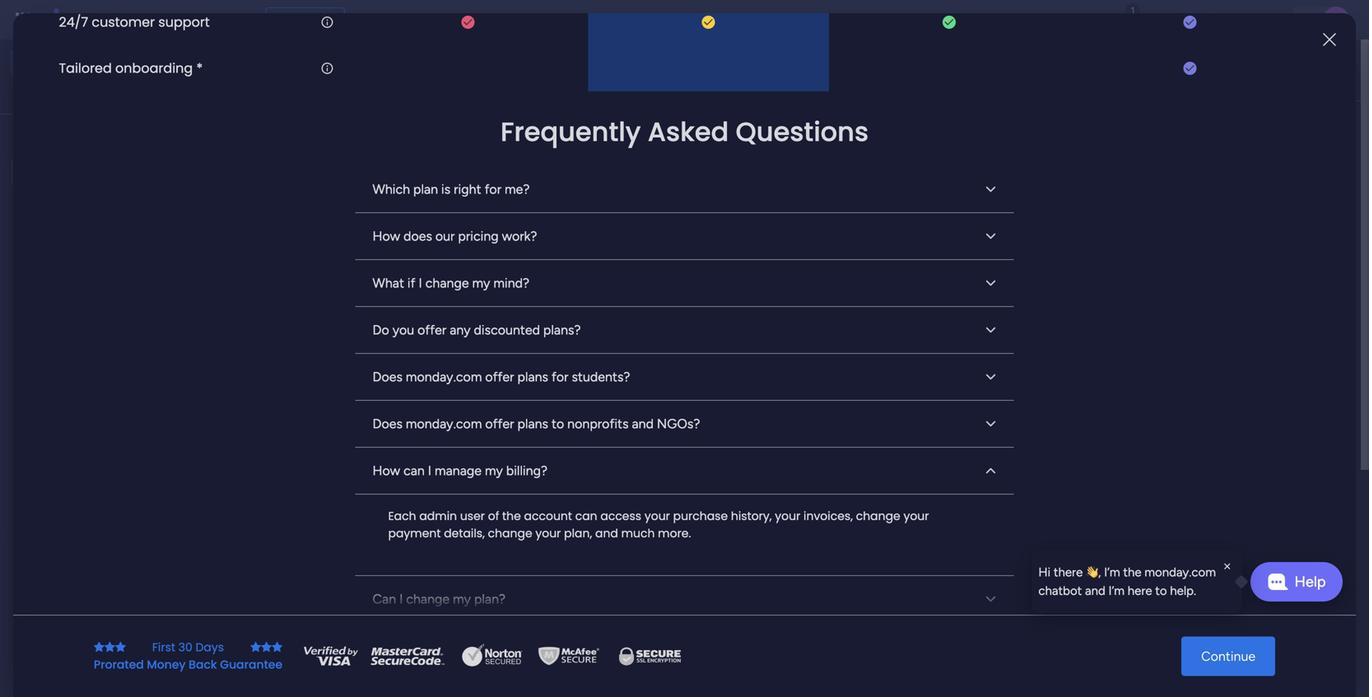 Task type: locate. For each thing, give the bounding box(es) containing it.
offer left any
[[418, 322, 446, 338]]

0 horizontal spatial lottie animation element
[[0, 531, 210, 697]]

much
[[621, 526, 655, 542]]

0 horizontal spatial star image
[[94, 642, 104, 653]]

monday.com down any
[[406, 369, 482, 385]]

here left help.
[[1128, 584, 1152, 599]]

details,
[[444, 526, 485, 542]]

1 vertical spatial i'm
[[1109, 584, 1125, 599]]

0 vertical spatial i'm
[[1104, 565, 1120, 580]]

2 vertical spatial plans
[[517, 416, 548, 432]]

my
[[472, 275, 490, 291], [485, 463, 503, 479], [453, 592, 471, 607]]

option
[[10, 77, 200, 104], [0, 195, 210, 198]]

plan,
[[564, 526, 592, 542]]

see plans
[[288, 13, 338, 27]]

0 horizontal spatial i
[[399, 592, 403, 607]]

monday.com up help.
[[1145, 565, 1216, 580]]

your inside good evening, greg! quickly access your recent boards, inbox and workspaces
[[326, 71, 353, 86]]

0 horizontal spatial access
[[283, 71, 323, 86]]

0 horizontal spatial here
[[747, 298, 774, 314]]

2 vertical spatial offer
[[485, 416, 514, 432]]

does up visited
[[373, 416, 403, 432]]

management
[[346, 610, 426, 626]]

my inside dropdown button
[[485, 463, 503, 479]]

offer for for
[[485, 369, 514, 385]]

recently
[[277, 443, 338, 461]]

for left me?
[[485, 182, 502, 197]]

prorated
[[94, 657, 144, 673]]

for left students?
[[552, 369, 569, 385]]

1 vertical spatial how
[[373, 463, 400, 479]]

continue
[[1201, 649, 1256, 664]]

1 horizontal spatial i
[[419, 275, 422, 291]]

offer inside do you offer any discounted plans? dropdown button
[[418, 322, 446, 338]]

2 vertical spatial my
[[453, 592, 471, 607]]

0 vertical spatial offer
[[418, 322, 446, 338]]

add to favorites image
[[466, 609, 482, 626]]

notifications image
[[1077, 12, 1093, 28]]

1 horizontal spatial the
[[1123, 565, 1142, 580]]

learn left &
[[1098, 590, 1130, 606]]

mind?
[[494, 275, 529, 291]]

billing?
[[506, 463, 548, 479]]

monday.com down 'started'
[[1219, 657, 1285, 671]]

0 vertical spatial work
[[133, 10, 163, 29]]

1 horizontal spatial can
[[575, 509, 597, 525]]

i'm left &
[[1109, 584, 1125, 599]]

list box
[[0, 192, 210, 446]]

star image
[[94, 642, 104, 653], [261, 642, 272, 653]]

home
[[36, 56, 68, 70]]

here inside hi there 👋,  i'm the monday.com chatbot and i'm here to help.
[[1128, 584, 1152, 599]]

how down visited
[[373, 463, 400, 479]]

change
[[425, 275, 469, 291], [856, 509, 901, 525], [488, 526, 532, 542], [406, 592, 450, 607]]

prorated money back guarantee
[[94, 657, 282, 673]]

plans inside see plans button
[[310, 13, 338, 27]]

access
[[283, 71, 323, 86], [601, 509, 641, 525]]

inspired
[[1169, 590, 1216, 606]]

0 horizontal spatial management
[[166, 10, 256, 29]]

plans
[[310, 13, 338, 27], [517, 369, 548, 385], [517, 416, 548, 432]]

0 vertical spatial plans
[[310, 13, 338, 27]]

offer down does monday.com offer plans for students?
[[485, 416, 514, 432]]

3 star image from the left
[[250, 642, 261, 653]]

star image
[[104, 642, 115, 653], [115, 642, 126, 653], [250, 642, 261, 653], [272, 642, 282, 653]]

i
[[419, 275, 422, 291], [428, 463, 432, 479], [399, 592, 403, 607]]

how for how can i manage my billing?
[[373, 463, 400, 479]]

1 vertical spatial option
[[0, 195, 210, 198]]

0 vertical spatial learn
[[1098, 590, 1130, 606]]

star image up prorated
[[94, 642, 104, 653]]

more.
[[658, 526, 691, 542]]

management down project management
[[323, 637, 391, 651]]

and inside good evening, greg! quickly access your recent boards, inbox and workspaces
[[481, 71, 503, 86]]

0 horizontal spatial can
[[403, 463, 425, 479]]

workspace
[[432, 637, 488, 651]]

work right monday
[[133, 10, 163, 29]]

first 30 days
[[152, 640, 224, 656]]

offer inside does monday.com offer plans to nonprofits and ngos? dropdown button
[[485, 416, 514, 432]]

give
[[1130, 63, 1155, 78]]

0 vertical spatial i
[[419, 275, 422, 291]]

star image left component image
[[261, 642, 272, 653]]

explore
[[1168, 537, 1212, 553]]

0 vertical spatial the
[[502, 509, 521, 525]]

monday.com inside hi there 👋,  i'm the monday.com chatbot and i'm here to help.
[[1145, 565, 1216, 580]]

to left nonprofits
[[552, 416, 564, 432]]

1 vertical spatial plans
[[517, 369, 548, 385]]

0 horizontal spatial lottie animation image
[[0, 531, 210, 697]]

each
[[388, 509, 416, 525]]

access inside 'each admin user of the account can access your purchase history, your invoices, change your payment details, change your plan, and much more.'
[[601, 509, 641, 525]]

access down the evening,
[[283, 71, 323, 86]]

0 vertical spatial how
[[373, 229, 400, 244]]

the right of
[[502, 509, 521, 525]]

0 vertical spatial access
[[283, 71, 323, 86]]

admin
[[419, 509, 457, 525]]

0 vertical spatial can
[[403, 463, 425, 479]]

plans inside does monday.com offer plans to nonprofits and ngos? dropdown button
[[517, 416, 548, 432]]

1 vertical spatial the
[[1123, 565, 1142, 580]]

1 vertical spatial lottie animation image
[[0, 531, 210, 697]]

my left mind?
[[472, 275, 490, 291]]

1 star image from the left
[[104, 642, 115, 653]]

0 vertical spatial here
[[747, 298, 774, 314]]

0 vertical spatial to
[[552, 416, 564, 432]]

can left 'manage'
[[403, 463, 425, 479]]

see
[[288, 13, 308, 27]]

0 vertical spatial lottie animation image
[[632, 40, 1094, 102]]

dialog containing hi there 👋,  i'm the monday.com
[[1032, 550, 1242, 614]]

1 vertical spatial does
[[373, 416, 403, 432]]

and inside dropdown button
[[632, 416, 654, 432]]

i left 'manage'
[[428, 463, 432, 479]]

monday.com inside dropdown button
[[406, 369, 482, 385]]

management up * at the left top of the page
[[166, 10, 256, 29]]

i right can
[[399, 592, 403, 607]]

asked
[[648, 114, 729, 150]]

your
[[326, 71, 353, 86], [645, 509, 670, 525], [775, 509, 801, 525], [904, 509, 929, 525], [535, 526, 561, 542]]

learn
[[1098, 590, 1130, 606], [1163, 657, 1191, 671]]

greg robinson image
[[1323, 7, 1349, 33]]

1 horizontal spatial lottie animation image
[[632, 40, 1094, 102]]

greg!
[[312, 54, 342, 68]]

payment
[[388, 526, 441, 542]]

plans up the does monday.com offer plans to nonprofits and ngos?
[[517, 369, 548, 385]]

0 horizontal spatial for
[[485, 182, 502, 197]]

and right inbox at the top left of the page
[[481, 71, 503, 86]]

1 vertical spatial offer
[[485, 369, 514, 385]]

workspaces
[[506, 71, 577, 86]]

getting started element
[[1098, 621, 1345, 687]]

does
[[373, 369, 403, 385], [373, 416, 403, 432]]

and left all
[[632, 416, 654, 432]]

to inside hi there 👋,  i'm the monday.com chatbot and i'm here to help.
[[1155, 584, 1167, 599]]

1 vertical spatial work
[[296, 637, 321, 651]]

track
[[539, 298, 570, 314]]

0 horizontal spatial the
[[502, 509, 521, 525]]

0 vertical spatial management
[[166, 10, 256, 29]]

for for plans
[[552, 369, 569, 385]]

0 horizontal spatial learn
[[1098, 590, 1130, 606]]

1 horizontal spatial access
[[601, 509, 641, 525]]

i right the if
[[419, 275, 422, 291]]

1 horizontal spatial to
[[1155, 584, 1167, 599]]

here
[[747, 298, 774, 314], [1128, 584, 1152, 599]]

1 vertical spatial for
[[552, 369, 569, 385]]

to left help.
[[1155, 584, 1167, 599]]

guarantee
[[220, 657, 282, 673]]

purchase
[[673, 509, 728, 525]]

1 how from the top
[[373, 229, 400, 244]]

work?
[[502, 229, 537, 244]]

my left billing?
[[485, 463, 503, 479]]

can up plan,
[[575, 509, 597, 525]]

show all button
[[628, 396, 684, 423]]

plans right see at the top left of page
[[310, 13, 338, 27]]

lottie animation image
[[632, 40, 1094, 102], [0, 531, 210, 697]]

plans for does monday.com offer plans for students?
[[517, 369, 548, 385]]

what if i change my mind? button
[[355, 260, 1014, 306]]

feedback
[[1158, 63, 1210, 78]]

work right component image
[[296, 637, 321, 651]]

does inside dropdown button
[[373, 369, 403, 385]]

search everything image
[[1226, 12, 1242, 28]]

which plan is right for me? button
[[355, 166, 1014, 213]]

for inside dropdown button
[[485, 182, 502, 197]]

0 vertical spatial my
[[472, 275, 490, 291]]

offer down discounted
[[485, 369, 514, 385]]

1 vertical spatial i
[[428, 463, 432, 479]]

for inside dropdown button
[[552, 369, 569, 385]]

0 vertical spatial for
[[485, 182, 502, 197]]

1 horizontal spatial star image
[[261, 642, 272, 653]]

plans up billing?
[[517, 416, 548, 432]]

1 horizontal spatial learn
[[1163, 657, 1191, 671]]

1 horizontal spatial management
[[323, 637, 391, 651]]

home link
[[10, 49, 200, 76]]

visited
[[342, 443, 387, 461]]

dialog
[[1032, 550, 1242, 614]]

monday.com inside dropdown button
[[406, 416, 482, 432]]

monday.com up 'manage'
[[406, 416, 482, 432]]

the inside 'each admin user of the account can access your purchase history, your invoices, change your payment details, change your plan, and much more.'
[[502, 509, 521, 525]]

see plans button
[[266, 7, 345, 32]]

access inside good evening, greg! quickly access your recent boards, inbox and workspaces
[[283, 71, 323, 86]]

public board image
[[275, 609, 293, 627]]

help
[[1295, 573, 1326, 591]]

frequently
[[501, 114, 641, 150]]

2 vertical spatial i
[[399, 592, 403, 607]]

do
[[373, 322, 389, 338]]

work
[[133, 10, 163, 29], [296, 637, 321, 651]]

24/7
[[59, 13, 88, 31]]

access up much
[[601, 509, 641, 525]]

lottie animation image for the bottom lottie animation element
[[0, 531, 210, 697]]

verified by visa image
[[302, 644, 360, 669]]

lottie animation element
[[632, 40, 1094, 102], [0, 531, 210, 697]]

0 vertical spatial does
[[373, 369, 403, 385]]

my up "add to favorites" "icon"
[[453, 592, 471, 607]]

what if i change my mind?
[[373, 275, 529, 291]]

and right plan,
[[595, 526, 618, 542]]

getting
[[1163, 638, 1203, 652]]

project
[[299, 610, 343, 626]]

you
[[393, 322, 414, 338]]

0 horizontal spatial to
[[552, 416, 564, 432]]

0 vertical spatial lottie animation element
[[632, 40, 1094, 102]]

learn down getting in the right bottom of the page
[[1163, 657, 1191, 671]]

plans inside does monday.com offer plans for students? dropdown button
[[517, 369, 548, 385]]

me?
[[505, 182, 530, 197]]

personal
[[573, 298, 624, 314]]

does down the do
[[373, 369, 403, 385]]

for
[[485, 182, 502, 197], [552, 369, 569, 385]]

can
[[403, 463, 425, 479], [575, 509, 597, 525]]

how for how does our pricing work?
[[373, 229, 400, 244]]

1 horizontal spatial here
[[1128, 584, 1152, 599]]

main
[[404, 637, 429, 651]]

offer inside does monday.com offer plans for students? dropdown button
[[485, 369, 514, 385]]

2 does from the top
[[373, 416, 403, 432]]

ssl encrypted image
[[609, 644, 691, 669]]

1 vertical spatial my
[[485, 463, 503, 479]]

my for mind?
[[472, 275, 490, 291]]

1 horizontal spatial for
[[552, 369, 569, 385]]

here right reminders
[[747, 298, 774, 314]]

change down of
[[488, 526, 532, 542]]

and down 👋,
[[1085, 584, 1106, 599]]

how
[[373, 229, 400, 244], [373, 463, 400, 479]]

1 horizontal spatial work
[[296, 637, 321, 651]]

the inside hi there 👋,  i'm the monday.com chatbot and i'm here to help.
[[1123, 565, 1142, 580]]

does
[[403, 229, 432, 244]]

1 vertical spatial to
[[1155, 584, 1167, 599]]

2 horizontal spatial i
[[428, 463, 432, 479]]

good
[[235, 54, 264, 68]]

the up &
[[1123, 565, 1142, 580]]

any
[[450, 322, 471, 338]]

how left does
[[373, 229, 400, 244]]

management
[[166, 10, 256, 29], [323, 637, 391, 651]]

1 vertical spatial can
[[575, 509, 597, 525]]

i'm right 👋,
[[1104, 565, 1120, 580]]

back
[[189, 657, 217, 673]]

1 vertical spatial here
[[1128, 584, 1152, 599]]

0 horizontal spatial work
[[133, 10, 163, 29]]

1 vertical spatial access
[[601, 509, 641, 525]]

2 how from the top
[[373, 463, 400, 479]]

the
[[502, 509, 521, 525], [1123, 565, 1142, 580]]

does inside dropdown button
[[373, 416, 403, 432]]

does for does monday.com offer plans for students?
[[373, 369, 403, 385]]

what
[[373, 275, 404, 291]]

i inside dropdown button
[[428, 463, 432, 479]]

1 vertical spatial learn
[[1163, 657, 1191, 671]]

the for of
[[502, 509, 521, 525]]

does monday.com offer plans to nonprofits and ngos? button
[[355, 401, 1014, 447]]

1 does from the top
[[373, 369, 403, 385]]



Task type: vqa. For each thing, say whether or not it's contained in the screenshot.
search box on the left top of page
no



Task type: describe. For each thing, give the bounding box(es) containing it.
getting started learn how monday.com works
[[1163, 638, 1319, 671]]

manage
[[435, 463, 482, 479]]

1 image
[[1126, 1, 1140, 19]]

i for manage
[[428, 463, 432, 479]]

1 horizontal spatial lottie animation element
[[632, 40, 1094, 102]]

plan?
[[474, 592, 506, 607]]

my for billing?
[[485, 463, 503, 479]]

4 star image from the left
[[272, 642, 282, 653]]

invoices,
[[804, 509, 853, 525]]

and inside 'each admin user of the account can access your purchase history, your invoices, change your payment details, change your plan, and much more.'
[[595, 526, 618, 542]]

tasks
[[627, 298, 657, 314]]

quickly
[[235, 71, 279, 86]]

and inside hi there 👋,  i'm the monday.com chatbot and i'm here to help.
[[1085, 584, 1106, 599]]

of
[[488, 509, 499, 525]]

get
[[1145, 590, 1165, 606]]

how
[[1194, 657, 1216, 671]]

good evening, greg! quickly access your recent boards, inbox and workspaces
[[235, 54, 577, 86]]

*
[[196, 59, 203, 77]]

work management > main workspace
[[296, 637, 488, 651]]

each admin user of the account can access your purchase history, your invoices, change your payment details, change your plan, and much more.
[[388, 509, 929, 542]]

which
[[373, 182, 410, 197]]

does for does monday.com offer plans to nonprofits and ngos?
[[373, 416, 403, 432]]

history,
[[731, 509, 772, 525]]

does monday.com offer plans for students? button
[[355, 354, 1014, 400]]

can inside dropdown button
[[403, 463, 425, 479]]

offer for to
[[485, 416, 514, 432]]

monday marketplace image
[[1186, 12, 1202, 28]]

help.
[[1170, 584, 1196, 599]]

mastercard secure code image
[[366, 644, 449, 669]]

chat bot icon image
[[1268, 574, 1288, 590]]

change right can
[[406, 592, 450, 607]]

user
[[460, 509, 485, 525]]

change right the if
[[425, 275, 469, 291]]

and right tasks
[[660, 298, 682, 314]]

does monday.com offer plans to nonprofits and ngos?
[[373, 416, 700, 432]]

students?
[[572, 369, 630, 385]]

offer for discounted
[[418, 322, 446, 338]]

first
[[152, 640, 175, 656]]

discounted
[[474, 322, 540, 338]]

does monday.com offer plans for students?
[[373, 369, 630, 385]]

reminders
[[685, 298, 744, 314]]

lottie animation image for lottie animation element to the right
[[632, 40, 1094, 102]]

can inside 'each admin user of the account can access your purchase history, your invoices, change your payment details, change your plan, and much more.'
[[575, 509, 597, 525]]

help image
[[1262, 12, 1279, 28]]

change right invoices,
[[856, 509, 901, 525]]

&
[[1134, 590, 1142, 606]]

inbox
[[445, 71, 478, 86]]

boards,
[[398, 71, 442, 86]]

for for right
[[485, 182, 502, 197]]

ngos?
[[657, 416, 700, 432]]

>
[[394, 637, 401, 651]]

onboarding
[[115, 59, 193, 77]]

money
[[147, 657, 186, 673]]

recently visited
[[277, 443, 387, 461]]

how can i manage my billing? button
[[355, 448, 1014, 495]]

the for i'm
[[1123, 565, 1142, 580]]

1 star image from the left
[[94, 642, 104, 653]]

nonprofits
[[567, 416, 629, 432]]

which plan is right for me?
[[373, 182, 530, 197]]

account
[[524, 509, 572, 525]]

plans?
[[543, 322, 581, 338]]

2 star image from the left
[[115, 642, 126, 653]]

help button
[[1251, 562, 1343, 602]]

norton secured image
[[455, 644, 529, 669]]

invite members image
[[1149, 12, 1166, 28]]

30
[[178, 640, 192, 656]]

if
[[407, 275, 415, 291]]

learn & get inspired
[[1098, 590, 1216, 606]]

1 vertical spatial lottie animation element
[[0, 531, 210, 697]]

monday work management
[[73, 10, 256, 29]]

can
[[373, 592, 396, 607]]

1 vertical spatial management
[[323, 637, 391, 651]]

pricing
[[458, 229, 499, 244]]

explore templates
[[1168, 537, 1274, 553]]

give feedback
[[1130, 63, 1210, 78]]

hi
[[1039, 565, 1051, 580]]

24/7 customer support
[[59, 13, 210, 31]]

learn inside getting started learn how monday.com works
[[1163, 657, 1191, 671]]

continue button
[[1182, 637, 1275, 676]]

days
[[196, 640, 224, 656]]

monday.com inside getting started learn how monday.com works
[[1219, 657, 1285, 671]]

select product image
[[15, 12, 31, 28]]

track personal tasks and reminders here
[[539, 298, 774, 314]]

to inside dropdown button
[[552, 416, 564, 432]]

is
[[441, 182, 451, 197]]

evening,
[[266, 54, 310, 68]]

tailored
[[59, 59, 112, 77]]

2 star image from the left
[[261, 642, 272, 653]]

can i change my plan?
[[373, 592, 506, 607]]

monday
[[73, 10, 130, 29]]

frequently asked questions
[[501, 114, 869, 150]]

templates
[[1215, 537, 1274, 553]]

our
[[435, 229, 455, 244]]

how does our pricing work?
[[373, 229, 537, 244]]

questions
[[736, 114, 869, 150]]

support
[[158, 13, 210, 31]]

customer
[[92, 13, 155, 31]]

i for change
[[419, 275, 422, 291]]

works
[[1288, 657, 1319, 671]]

plans for does monday.com offer plans to nonprofits and ngos?
[[517, 416, 548, 432]]

update feed image
[[1113, 12, 1130, 28]]

recent
[[356, 71, 395, 86]]

mcafee secure image
[[536, 644, 602, 669]]

0 vertical spatial option
[[10, 77, 200, 104]]

plan
[[413, 182, 438, 197]]

component image
[[275, 635, 290, 650]]

chatbot
[[1039, 584, 1082, 599]]

tailored onboarding *
[[59, 59, 203, 77]]



